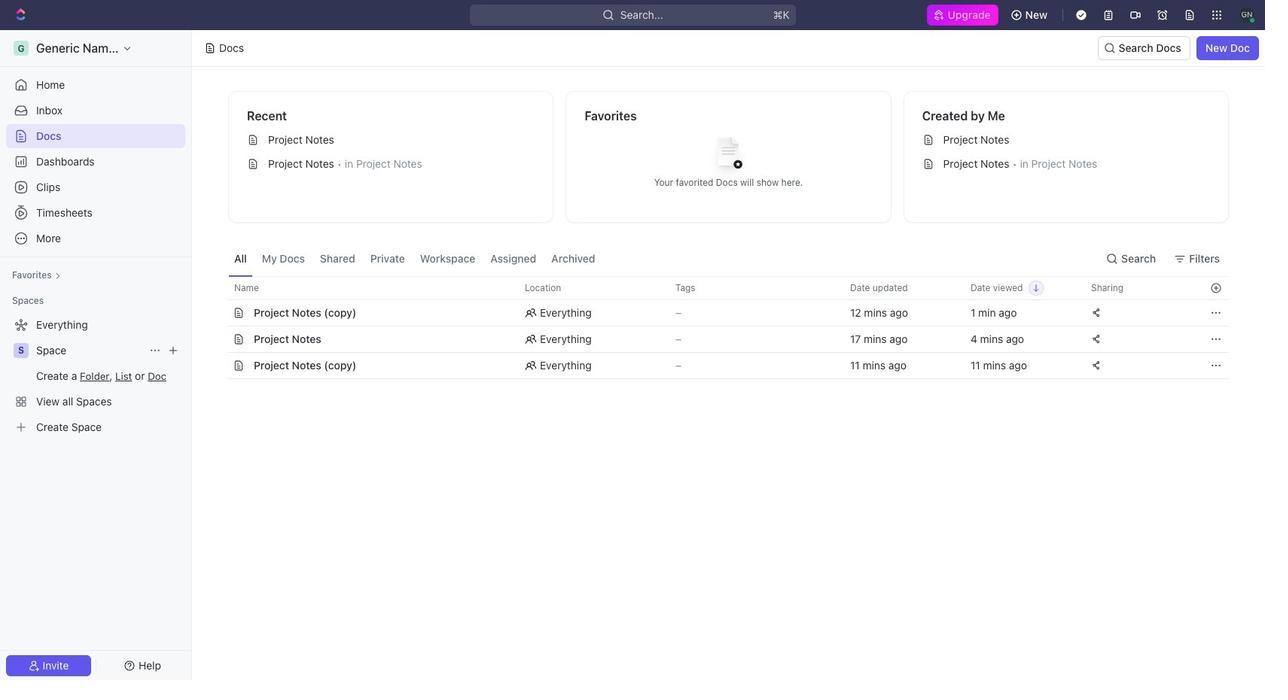 Task type: describe. For each thing, give the bounding box(es) containing it.
space, , element
[[14, 343, 29, 358]]

1 row from the top
[[212, 276, 1229, 300]]

no favorited docs image
[[699, 125, 759, 186]]

2 row from the top
[[212, 300, 1229, 327]]

generic name's workspace, , element
[[14, 41, 29, 56]]

sidebar navigation
[[0, 30, 195, 681]]



Task type: vqa. For each thing, say whether or not it's contained in the screenshot.
tree inside the Sidebar navigation
yes



Task type: locate. For each thing, give the bounding box(es) containing it.
3 row from the top
[[212, 326, 1229, 353]]

4 row from the top
[[212, 352, 1229, 380]]

tree inside sidebar navigation
[[6, 313, 185, 440]]

table
[[212, 276, 1229, 380]]

tree
[[6, 313, 185, 440]]

tab list
[[228, 241, 601, 276]]

row
[[212, 276, 1229, 300], [212, 300, 1229, 327], [212, 326, 1229, 353], [212, 352, 1229, 380]]



